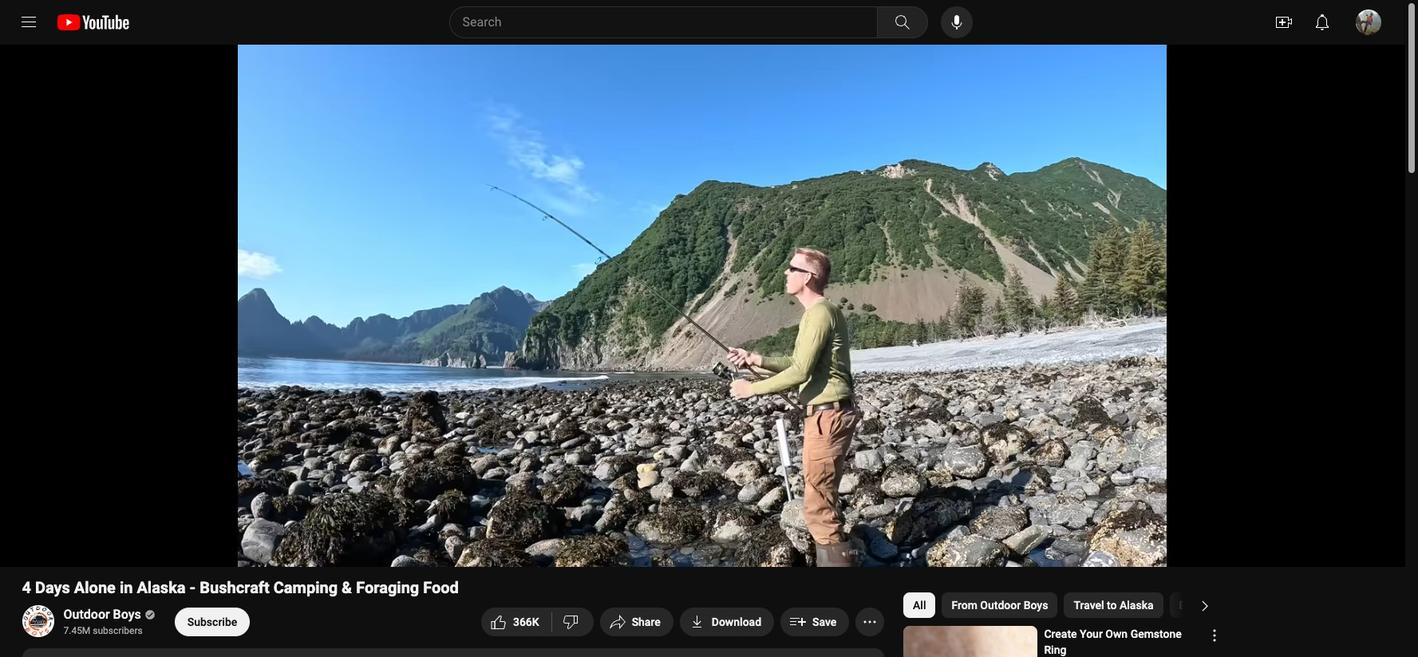 Task type: vqa. For each thing, say whether or not it's contained in the screenshot.
bushcraft
yes



Task type: describe. For each thing, give the bounding box(es) containing it.
save
[[813, 616, 837, 629]]

ring
[[1045, 644, 1067, 657]]

Download text field
[[712, 616, 762, 629]]

share button
[[600, 608, 674, 637]]

subscribe
[[187, 616, 237, 629]]

tab list inside 4 days alone in alaska - bushcraft camping & foraging food main content
[[904, 587, 1419, 625]]

&
[[342, 579, 352, 598]]

travel to alaska
[[1074, 600, 1154, 612]]

to
[[1108, 600, 1118, 612]]

1 horizontal spatial alaska
[[1120, 600, 1154, 612]]

seek slider slider
[[10, 517, 1396, 530]]

your
[[1080, 628, 1103, 641]]

outdoor boys
[[63, 608, 141, 623]]

in
[[120, 579, 133, 598]]

4
[[22, 579, 31, 598]]

1 vertical spatial bushcraft
[[1180, 600, 1228, 612]]

0 horizontal spatial alaska
[[137, 579, 186, 598]]

share
[[632, 616, 661, 629]]

-
[[190, 579, 196, 598]]

7.45m
[[63, 626, 90, 637]]

save button
[[781, 608, 850, 637]]

outdoor boys link
[[63, 607, 142, 624]]

4 days alone in alaska - bushcraft camping & foraging food
[[22, 579, 459, 598]]

camping
[[274, 579, 338, 598]]

from outdoor boys
[[952, 600, 1049, 612]]

1 horizontal spatial boys
[[1024, 600, 1049, 612]]

download button
[[680, 608, 774, 637]]

subscribe button
[[175, 608, 250, 637]]

0 vertical spatial bushcraft
[[200, 579, 270, 598]]

download
[[712, 616, 762, 629]]



Task type: locate. For each thing, give the bounding box(es) containing it.
0 horizontal spatial bushcraft
[[200, 579, 270, 598]]

own
[[1106, 628, 1128, 641]]

4 days alone in alaska - bushcraft camping & foraging food main content
[[0, 45, 1419, 658]]

autoplay is on image
[[1168, 543, 1197, 554]]

1 vertical spatial alaska
[[1120, 600, 1154, 612]]

bushcraft up subscribe text field
[[200, 579, 270, 598]]

alaska
[[137, 579, 186, 598], [1120, 600, 1154, 612]]

boys
[[1024, 600, 1049, 612], [113, 608, 141, 623]]

days
[[35, 579, 70, 598]]

bushcraft up the 'gemstone'
[[1180, 600, 1228, 612]]

366k
[[513, 616, 539, 629]]

youtube video player element
[[0, 45, 1406, 568]]

Subscribe text field
[[187, 616, 237, 629]]

366k button
[[474, 599, 552, 648]]

None search field
[[420, 6, 931, 38]]

all
[[914, 600, 927, 612]]

gemstone
[[1131, 628, 1182, 641]]

from
[[952, 600, 978, 612]]

subscribers
[[93, 626, 143, 637]]

alone
[[74, 579, 116, 598]]

0 horizontal spatial outdoor
[[63, 608, 110, 623]]

boys up create
[[1024, 600, 1049, 612]]

1 horizontal spatial outdoor
[[981, 600, 1022, 612]]

avatar image image
[[1356, 10, 1382, 35]]

tab list containing all
[[904, 587, 1419, 625]]

create your own gemstone ring
[[1045, 628, 1182, 657]]

food
[[423, 579, 459, 598]]

tab list
[[904, 587, 1419, 625]]

alaska right 'to' in the right of the page
[[1120, 600, 1154, 612]]

Search text field
[[463, 12, 874, 33]]

1 horizontal spatial bushcraft
[[1180, 600, 1228, 612]]

alaska left the - on the bottom of the page
[[137, 579, 186, 598]]

7.45 million subscribers element
[[63, 624, 152, 639]]

outdoor up the '7.45m'
[[63, 608, 110, 623]]

create
[[1045, 628, 1077, 641]]

boys up subscribers
[[113, 608, 141, 623]]

travel
[[1074, 600, 1105, 612]]

foraging
[[356, 579, 419, 598]]

bushcraft
[[200, 579, 270, 598], [1180, 600, 1228, 612]]

7.45m subscribers
[[63, 626, 143, 637]]

outdoor right from
[[981, 600, 1022, 612]]

0 horizontal spatial boys
[[113, 608, 141, 623]]

0 vertical spatial alaska
[[137, 579, 186, 598]]

outdoor
[[981, 600, 1022, 612], [63, 608, 110, 623]]



